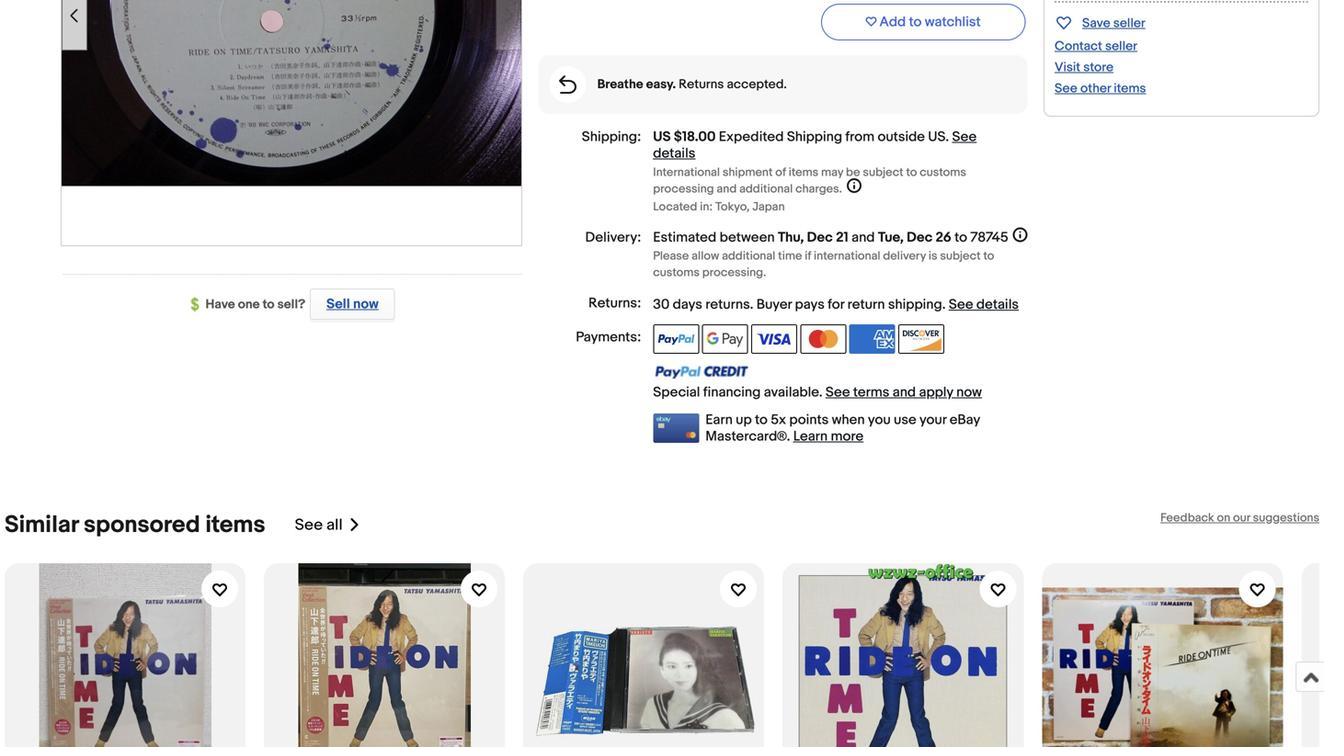 Task type: locate. For each thing, give the bounding box(es) containing it.
customs down outside
[[920, 166, 967, 180]]

0 horizontal spatial dec
[[807, 230, 833, 246]]

2 vertical spatial and
[[893, 385, 916, 401]]

0 vertical spatial subject
[[863, 166, 904, 180]]

financing
[[704, 385, 761, 401]]

available.
[[764, 385, 823, 401]]

dec up if
[[807, 230, 833, 246]]

shipping:
[[582, 129, 642, 145]]

seller right save
[[1114, 16, 1146, 31]]

main content containing add to watchlist
[[539, 0, 1030, 445]]

see up when
[[826, 385, 851, 401]]

return
[[848, 297, 885, 313]]

1 vertical spatial and
[[852, 230, 875, 246]]

1 vertical spatial additional
[[722, 249, 776, 264]]

to left 5x at the right
[[755, 412, 768, 429]]

see terms and apply now link
[[826, 385, 983, 401]]

add to watchlist button
[[821, 4, 1026, 40]]

have
[[206, 297, 235, 313]]

subject right "be"
[[863, 166, 904, 180]]

details down 78745
[[977, 297, 1019, 313]]

dec up the is
[[907, 230, 933, 246]]

subject down 26
[[941, 249, 981, 264]]

0 vertical spatial details
[[653, 145, 696, 162]]

1 horizontal spatial subject
[[941, 249, 981, 264]]

0 horizontal spatial subject
[[863, 166, 904, 180]]

feedback on our suggestions
[[1161, 512, 1320, 526]]

delivery
[[884, 249, 926, 264]]

1 vertical spatial subject
[[941, 249, 981, 264]]

learn more link
[[794, 429, 864, 445]]

0 horizontal spatial customs
[[653, 266, 700, 280]]

1 horizontal spatial dec
[[907, 230, 933, 246]]

1 horizontal spatial items
[[789, 166, 819, 180]]

see down visit
[[1055, 81, 1078, 97]]

for
[[828, 297, 845, 313]]

dollar sign image
[[191, 298, 206, 313]]

0 horizontal spatial and
[[717, 182, 737, 196]]

1 vertical spatial items
[[789, 166, 819, 180]]

items up charges. on the top right of page
[[789, 166, 819, 180]]

1 us from the left
[[653, 129, 671, 145]]

seller
[[1114, 16, 1146, 31], [1106, 39, 1138, 54]]

us $18.00 expedited shipping from outside us .
[[653, 129, 953, 145]]

items
[[1114, 81, 1147, 97], [789, 166, 819, 180], [205, 512, 265, 540]]

details up international
[[653, 145, 696, 162]]

1 horizontal spatial customs
[[920, 166, 967, 180]]

seller for contact
[[1106, 39, 1138, 54]]

see details link down 78745
[[949, 297, 1019, 313]]

additional up japan
[[740, 182, 793, 196]]

to inside 'earn up to 5x points when you use your ebay mastercard®.'
[[755, 412, 768, 429]]

1 horizontal spatial details
[[977, 297, 1019, 313]]

to right add
[[909, 14, 922, 30]]

mastercard®.
[[706, 429, 791, 445]]

watchlist
[[925, 14, 981, 30]]

. right outside
[[946, 129, 950, 145]]

similar
[[5, 512, 79, 540]]

additional down between
[[722, 249, 776, 264]]

0 vertical spatial now
[[353, 296, 379, 313]]

seller inside contact seller visit store see other items
[[1106, 39, 1138, 54]]

items left see all text box
[[205, 512, 265, 540]]

main content
[[539, 0, 1030, 445]]

please
[[653, 249, 689, 264]]

now up ebay
[[957, 385, 983, 401]]

more
[[831, 429, 864, 445]]

dec
[[807, 230, 833, 246], [907, 230, 933, 246]]

save seller
[[1083, 16, 1146, 31]]

see right shipping at right
[[949, 297, 974, 313]]

see all
[[295, 516, 343, 535]]

customs
[[920, 166, 967, 180], [653, 266, 700, 280]]

to down outside
[[907, 166, 918, 180]]

us left $18.00 at the right top
[[653, 129, 671, 145]]

us right outside
[[929, 129, 946, 145]]

1 vertical spatial seller
[[1106, 39, 1138, 54]]

time
[[778, 249, 803, 264]]

see details link
[[653, 129, 977, 162], [949, 297, 1019, 313]]

1 vertical spatial now
[[957, 385, 983, 401]]

international shipment of items may be subject to customs processing and additional charges.
[[653, 166, 967, 196]]

5x
[[771, 412, 787, 429]]

and for available.
[[893, 385, 916, 401]]

visit
[[1055, 60, 1081, 75]]

your
[[920, 412, 947, 429]]

26
[[936, 230, 952, 246]]

additional
[[740, 182, 793, 196], [722, 249, 776, 264]]

american express image
[[850, 325, 896, 354]]

estimated
[[653, 230, 717, 246]]

visit store link
[[1055, 60, 1114, 75]]

0 horizontal spatial now
[[353, 296, 379, 313]]

2 horizontal spatial and
[[893, 385, 916, 401]]

1 horizontal spatial us
[[929, 129, 946, 145]]

sell now link
[[306, 289, 395, 320]]

see right outside
[[953, 129, 977, 145]]

tue,
[[878, 230, 904, 246]]

1 horizontal spatial now
[[957, 385, 983, 401]]

returns
[[706, 297, 750, 313]]

see inside 'see details'
[[953, 129, 977, 145]]

seller inside button
[[1114, 16, 1146, 31]]

to inside please allow additional time if international delivery is subject to customs processing.
[[984, 249, 995, 264]]

processing.
[[703, 266, 767, 280]]

add to watchlist
[[880, 14, 981, 30]]

.
[[946, 129, 950, 145], [750, 297, 754, 313], [943, 297, 946, 313]]

store
[[1084, 60, 1114, 75]]

customs down please
[[653, 266, 700, 280]]

0 vertical spatial customs
[[920, 166, 967, 180]]

in:
[[700, 200, 713, 214]]

you
[[868, 412, 891, 429]]

seller down save seller
[[1106, 39, 1138, 54]]

if
[[805, 249, 812, 264]]

1 vertical spatial customs
[[653, 266, 700, 280]]

0 horizontal spatial items
[[205, 512, 265, 540]]

feedback on our suggestions link
[[1161, 512, 1320, 526]]

1 vertical spatial details
[[977, 297, 1019, 313]]

1 vertical spatial see details link
[[949, 297, 1019, 313]]

save
[[1083, 16, 1111, 31]]

now
[[353, 296, 379, 313], [957, 385, 983, 401]]

other
[[1081, 81, 1112, 97]]

0 vertical spatial items
[[1114, 81, 1147, 97]]

items right other
[[1114, 81, 1147, 97]]

and
[[717, 182, 737, 196], [852, 230, 875, 246], [893, 385, 916, 401]]

and up the tokyo,
[[717, 182, 737, 196]]

sell now
[[327, 296, 379, 313]]

0 vertical spatial seller
[[1114, 16, 1146, 31]]

returns:
[[589, 295, 642, 312]]

21
[[836, 230, 849, 246]]

pays
[[795, 297, 825, 313]]

days
[[673, 297, 703, 313]]

see details link up may
[[653, 129, 977, 162]]

apply
[[920, 385, 954, 401]]

0 vertical spatial and
[[717, 182, 737, 196]]

0 vertical spatial additional
[[740, 182, 793, 196]]

additional inside 'international shipment of items may be subject to customs processing and additional charges.'
[[740, 182, 793, 196]]

estimated between thu, dec 21 and tue, dec 26 to 78745
[[653, 230, 1009, 246]]

0 vertical spatial see details link
[[653, 129, 977, 162]]

ebay
[[950, 412, 981, 429]]

0 horizontal spatial details
[[653, 145, 696, 162]]

our
[[1234, 512, 1251, 526]]

may
[[822, 166, 844, 180]]

save seller button
[[1055, 12, 1146, 33]]

suggestions
[[1254, 512, 1320, 526]]

accepted.
[[727, 77, 787, 92]]

have one to sell?
[[206, 297, 306, 313]]

us
[[653, 129, 671, 145], [929, 129, 946, 145]]

0 horizontal spatial us
[[653, 129, 671, 145]]

2 horizontal spatial items
[[1114, 81, 1147, 97]]

be
[[846, 166, 861, 180]]

located in: tokyo, japan
[[653, 200, 785, 214]]

$18.00
[[674, 129, 716, 145]]

to down 78745
[[984, 249, 995, 264]]

and up use
[[893, 385, 916, 401]]

to
[[909, 14, 922, 30], [907, 166, 918, 180], [955, 230, 968, 246], [984, 249, 995, 264], [263, 297, 275, 313], [755, 412, 768, 429]]

See all text field
[[295, 516, 343, 535]]

buyer
[[757, 297, 792, 313]]

1 horizontal spatial and
[[852, 230, 875, 246]]

ebay mastercard image
[[653, 414, 699, 443]]

similar sponsored items
[[5, 512, 265, 540]]

outside
[[878, 129, 925, 145]]

now right sell
[[353, 296, 379, 313]]

and right 21
[[852, 230, 875, 246]]

contact
[[1055, 39, 1103, 54]]



Task type: describe. For each thing, give the bounding box(es) containing it.
paypal credit image
[[653, 365, 749, 380]]

tokyo,
[[716, 200, 750, 214]]

details inside 'see details'
[[653, 145, 696, 162]]

see all link
[[295, 512, 361, 540]]

seller for save
[[1114, 16, 1146, 31]]

items inside contact seller visit store see other items
[[1114, 81, 1147, 97]]

see inside contact seller visit store see other items
[[1055, 81, 1078, 97]]

items inside 'international shipment of items may be subject to customs processing and additional charges.'
[[789, 166, 819, 180]]

points
[[790, 412, 829, 429]]

between
[[720, 230, 775, 246]]

and for thu,
[[852, 230, 875, 246]]

when
[[832, 412, 865, 429]]

master card image
[[801, 325, 847, 354]]

shipment
[[723, 166, 773, 180]]

learn more
[[794, 429, 864, 445]]

delivery:
[[586, 230, 642, 246]]

additional inside please allow additional time if international delivery is subject to customs processing.
[[722, 249, 776, 264]]

and inside 'international shipment of items may be subject to customs processing and additional charges.'
[[717, 182, 737, 196]]

30 days returns . buyer pays for return shipping . see details
[[653, 297, 1019, 313]]

with details__icon image
[[559, 75, 577, 94]]

from
[[846, 129, 875, 145]]

all
[[327, 516, 343, 535]]

1 dec from the left
[[807, 230, 833, 246]]

discover image
[[899, 325, 945, 354]]

contact seller link
[[1055, 39, 1138, 54]]

thu,
[[778, 230, 804, 246]]

visa image
[[752, 325, 798, 354]]

of
[[776, 166, 786, 180]]

one
[[238, 297, 260, 313]]

now inside "link"
[[353, 296, 379, 313]]

terms
[[854, 385, 890, 401]]

see left all
[[295, 516, 323, 535]]

special financing available. see terms and apply now
[[653, 385, 983, 401]]

sell?
[[278, 297, 306, 313]]

add
[[880, 14, 906, 30]]

breathe easy. returns accepted.
[[598, 77, 787, 92]]

2 dec from the left
[[907, 230, 933, 246]]

30
[[653, 297, 670, 313]]

up
[[736, 412, 752, 429]]

is
[[929, 249, 938, 264]]

expedited
[[719, 129, 784, 145]]

learn
[[794, 429, 828, 445]]

sponsored
[[84, 512, 200, 540]]

earn up to 5x points when you use your ebay mastercard®.
[[706, 412, 981, 445]]

customs inside please allow additional time if international delivery is subject to customs processing.
[[653, 266, 700, 280]]

contact seller visit store see other items
[[1055, 39, 1147, 97]]

2 us from the left
[[929, 129, 946, 145]]

tatsuro yamashita ride on time air ral-8501 japan  vinyl lp obi - picture 3 of 3 image
[[62, 0, 522, 186]]

international
[[814, 249, 881, 264]]

78745
[[971, 230, 1009, 246]]

allow
[[692, 249, 720, 264]]

sell
[[327, 296, 350, 313]]

subject inside please allow additional time if international delivery is subject to customs processing.
[[941, 249, 981, 264]]

see other items link
[[1055, 81, 1147, 97]]

customs inside 'international shipment of items may be subject to customs processing and additional charges.'
[[920, 166, 967, 180]]

returns
[[679, 77, 724, 92]]

shipping
[[787, 129, 843, 145]]

japan
[[753, 200, 785, 214]]

international
[[653, 166, 720, 180]]

payments:
[[576, 329, 642, 346]]

paypal image
[[653, 325, 699, 354]]

on
[[1218, 512, 1231, 526]]

earn
[[706, 412, 733, 429]]

special
[[653, 385, 700, 401]]

to inside 'international shipment of items may be subject to customs processing and additional charges.'
[[907, 166, 918, 180]]

please allow additional time if international delivery is subject to customs processing.
[[653, 249, 995, 280]]

shipping
[[889, 297, 943, 313]]

. left buyer
[[750, 297, 754, 313]]

2 vertical spatial items
[[205, 512, 265, 540]]

breathe
[[598, 77, 644, 92]]

google pay image
[[703, 325, 749, 354]]

to right 26
[[955, 230, 968, 246]]

located
[[653, 200, 698, 214]]

subject inside 'international shipment of items may be subject to customs processing and additional charges.'
[[863, 166, 904, 180]]

to right the one
[[263, 297, 275, 313]]

feedback
[[1161, 512, 1215, 526]]

to inside button
[[909, 14, 922, 30]]

. up discover image
[[943, 297, 946, 313]]

easy.
[[646, 77, 676, 92]]

use
[[894, 412, 917, 429]]



Task type: vqa. For each thing, say whether or not it's contained in the screenshot.
See details in the top of the page
yes



